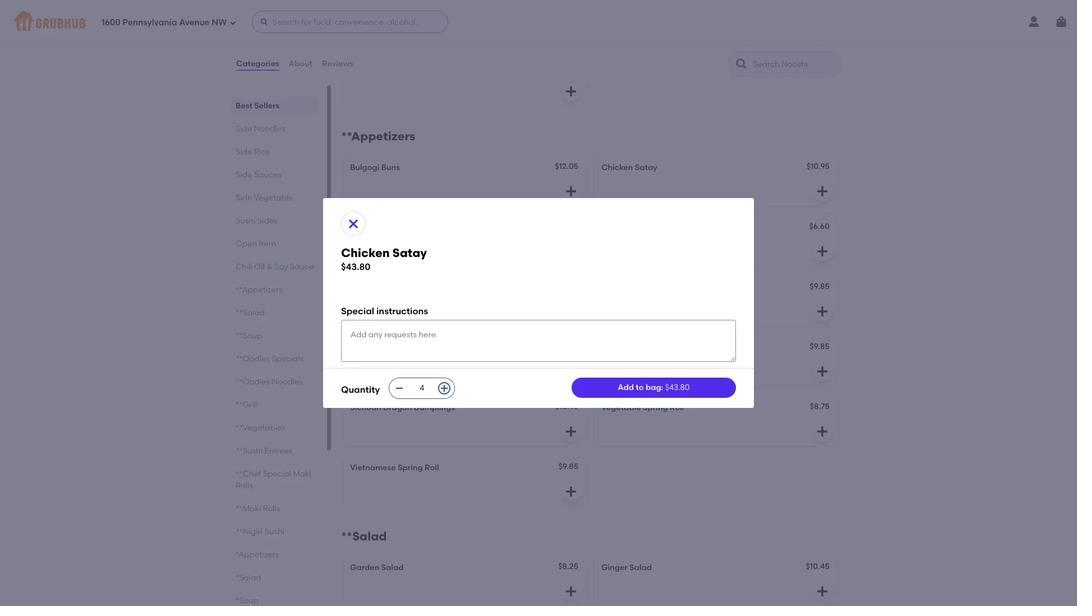 Task type: locate. For each thing, give the bounding box(es) containing it.
1 vertical spatial **appetizers
[[236, 285, 283, 295]]

satay for chicken satay
[[635, 163, 658, 172]]

chili
[[350, 3, 368, 13], [236, 262, 253, 272]]

roll
[[670, 403, 685, 413], [425, 463, 439, 473]]

oil inside tab
[[254, 262, 265, 272]]

noodles down specials
[[272, 377, 303, 387]]

rolls
[[236, 481, 253, 491], [263, 504, 280, 514]]

**chef special maki rolls
[[236, 469, 311, 491]]

salad for garden salad
[[381, 563, 404, 573]]

sauces
[[254, 170, 282, 180]]

side inside side sauces 'tab'
[[236, 170, 252, 180]]

crabmeat wonton
[[350, 223, 422, 233]]

0 vertical spatial **oodles
[[236, 354, 270, 364]]

Search Nooshi search field
[[752, 59, 838, 70]]

special instructions
[[341, 306, 428, 316]]

2 $9.85 button from the top
[[595, 336, 838, 386]]

satay for chicken satay $43.80
[[393, 246, 427, 260]]

sushi sides
[[236, 216, 278, 226]]

spring down the bag:
[[643, 403, 668, 413]]

side inside side vegetable tab
[[236, 193, 252, 203]]

1 vertical spatial noodles
[[272, 377, 303, 387]]

dragon
[[383, 403, 412, 413]]

1 vertical spatial sushi
[[265, 527, 285, 537]]

1 vertical spatial sauce
[[290, 262, 314, 272]]

satay inside the chicken satay $43.80
[[393, 246, 427, 260]]

roll for vietnamese spring roll
[[425, 463, 439, 473]]

salad
[[381, 563, 404, 573], [630, 563, 652, 573]]

oil inside button
[[370, 3, 380, 13]]

2 **oodles from the top
[[236, 377, 270, 387]]

1 vertical spatial soy
[[275, 262, 288, 272]]

chicken for chicken satay
[[602, 163, 633, 172]]

**appetizers down &
[[236, 285, 283, 295]]

0 horizontal spatial special
[[263, 469, 291, 479]]

oil left &
[[254, 262, 265, 272]]

0 vertical spatial sushi
[[236, 216, 256, 226]]

$12.05
[[555, 162, 579, 171]]

soy inside low sodium soy sauce button
[[399, 63, 413, 73]]

**appetizers up "bulgogi buns"
[[341, 129, 416, 143]]

1 horizontal spatial spring
[[643, 403, 668, 413]]

**oodles up **grill
[[236, 377, 270, 387]]

soy right &
[[275, 262, 288, 272]]

add
[[618, 383, 634, 392]]

**salad up garden
[[341, 530, 387, 544]]

soy inside chili oil & soy sauce tab
[[275, 262, 288, 272]]

**oodles noodles tab
[[236, 376, 314, 388]]

sellers
[[254, 101, 280, 111]]

$8.75
[[810, 402, 830, 412]]

1 vertical spatial satay
[[393, 246, 427, 260]]

0 vertical spatial **salad
[[236, 308, 265, 318]]

noodles for **oodles noodles
[[272, 377, 303, 387]]

$43.80 right the bag:
[[666, 383, 690, 392]]

noodles down sellers
[[254, 124, 285, 134]]

side for side sauces
[[236, 170, 252, 180]]

**appetizers
[[341, 129, 416, 143], [236, 285, 283, 295]]

0 horizontal spatial oil
[[254, 262, 265, 272]]

0 vertical spatial satay
[[635, 163, 658, 172]]

**oodles specials
[[236, 354, 304, 364]]

chicken for chicken satay $43.80
[[341, 246, 390, 260]]

chicken satay $43.80
[[341, 246, 427, 272]]

rolls inside "**chef special maki rolls"
[[236, 481, 253, 491]]

1 horizontal spatial vegetable
[[602, 403, 641, 413]]

*appetizers tab
[[236, 549, 314, 561]]

0 horizontal spatial **salad
[[236, 308, 265, 318]]

1 horizontal spatial satay
[[635, 163, 658, 172]]

side left rice
[[236, 147, 252, 157]]

oil left 1
[[370, 3, 380, 13]]

**chef
[[236, 469, 261, 479]]

1 vertical spatial vegetable
[[602, 403, 641, 413]]

svg image
[[1055, 15, 1069, 29], [565, 185, 578, 198], [816, 185, 830, 198], [816, 245, 830, 258], [816, 305, 830, 318], [565, 365, 578, 379], [440, 384, 449, 393], [565, 425, 578, 439]]

chili inside tab
[[236, 262, 253, 272]]

vietnamese spring roll
[[350, 463, 439, 473]]

chicken down crabmeat
[[341, 246, 390, 260]]

1 horizontal spatial sushi
[[265, 527, 285, 537]]

chicken
[[602, 163, 633, 172], [341, 246, 390, 260]]

1 side from the top
[[236, 124, 252, 134]]

noodles
[[254, 124, 285, 134], [272, 377, 303, 387]]

$10.95 for sichuan dragon dumplings
[[556, 402, 579, 412]]

$43.80 inside the chicken satay $43.80
[[341, 262, 371, 272]]

spring for vegetable
[[643, 403, 668, 413]]

1 horizontal spatial **salad
[[341, 530, 387, 544]]

categories button
[[236, 44, 280, 84]]

0 vertical spatial roll
[[670, 403, 685, 413]]

sauce right &
[[290, 262, 314, 272]]

side noodles tab
[[236, 123, 314, 135]]

special down entrees on the bottom of the page
[[263, 469, 291, 479]]

**oodles down **soup
[[236, 354, 270, 364]]

1 horizontal spatial soy
[[399, 63, 413, 73]]

oil for 1
[[370, 3, 380, 13]]

0 horizontal spatial roll
[[425, 463, 439, 473]]

0 vertical spatial oil
[[370, 3, 380, 13]]

rolls inside tab
[[263, 504, 280, 514]]

0 horizontal spatial sushi
[[236, 216, 256, 226]]

1 horizontal spatial $10.95
[[807, 162, 830, 171]]

chili left 1
[[350, 3, 368, 13]]

1 vertical spatial rolls
[[263, 504, 280, 514]]

1 vertical spatial oil
[[254, 262, 265, 272]]

3 side from the top
[[236, 170, 252, 180]]

0 vertical spatial $43.80
[[341, 262, 371, 272]]

spring
[[643, 403, 668, 413], [398, 463, 423, 473]]

sushi up *appetizers tab
[[265, 527, 285, 537]]

$9.85
[[810, 282, 830, 291], [810, 342, 830, 352], [559, 462, 579, 472]]

$10.95
[[807, 162, 830, 171], [556, 402, 579, 412]]

1 horizontal spatial chicken
[[602, 163, 633, 172]]

0 vertical spatial sauce
[[415, 63, 439, 73]]

**sushi
[[236, 446, 263, 456]]

**grill
[[236, 400, 258, 410]]

salad for ginger salad
[[630, 563, 652, 573]]

0 horizontal spatial satay
[[393, 246, 427, 260]]

open item tab
[[236, 238, 314, 250]]

1 horizontal spatial salad
[[630, 563, 652, 573]]

**sushi entrees
[[236, 446, 293, 456]]

1 vertical spatial **oodles
[[236, 377, 270, 387]]

sauce right sodium
[[415, 63, 439, 73]]

**salad tab
[[236, 307, 314, 319]]

1 vertical spatial special
[[263, 469, 291, 479]]

search icon image
[[735, 57, 749, 71]]

low sodium soy sauce
[[350, 63, 439, 73]]

**oodles for **oodles noodles
[[236, 377, 270, 387]]

0 vertical spatial chili
[[350, 3, 368, 13]]

open
[[236, 239, 257, 249]]

1 horizontal spatial $43.80
[[666, 383, 690, 392]]

$43.80 down crabmeat
[[341, 262, 371, 272]]

**maki
[[236, 504, 261, 514]]

spring right vietnamese
[[398, 463, 423, 473]]

pennsylvania
[[123, 17, 177, 27]]

chili for chili oil 1 oz
[[350, 3, 368, 13]]

chicken inside the chicken satay $43.80
[[341, 246, 390, 260]]

0 vertical spatial chicken
[[602, 163, 633, 172]]

1 vertical spatial chili
[[236, 262, 253, 272]]

special inside "**chef special maki rolls"
[[263, 469, 291, 479]]

crabmeat wonton button
[[344, 216, 586, 266]]

1 vertical spatial spring
[[398, 463, 423, 473]]

0 vertical spatial **appetizers
[[341, 129, 416, 143]]

$8.25
[[559, 562, 579, 572]]

vegetable up sushi sides tab
[[254, 193, 293, 203]]

1 **oodles from the top
[[236, 354, 270, 364]]

oz
[[387, 3, 396, 13]]

0 horizontal spatial $10.95
[[556, 402, 579, 412]]

sauce
[[415, 63, 439, 73], [290, 262, 314, 272]]

side inside side rice tab
[[236, 147, 252, 157]]

1 horizontal spatial oil
[[370, 3, 380, 13]]

best sellers tab
[[236, 100, 314, 112]]

sushi left the sides
[[236, 216, 256, 226]]

4 side from the top
[[236, 193, 252, 203]]

rolls down the **chef
[[236, 481, 253, 491]]

0 vertical spatial $9.85
[[810, 282, 830, 291]]

1 vertical spatial roll
[[425, 463, 439, 473]]

0 vertical spatial spring
[[643, 403, 668, 413]]

1 vertical spatial $10.95
[[556, 402, 579, 412]]

1600 pennsylvania avenue nw
[[102, 17, 227, 27]]

1 horizontal spatial roll
[[670, 403, 685, 413]]

0 horizontal spatial chicken
[[341, 246, 390, 260]]

2 side from the top
[[236, 147, 252, 157]]

nw
[[212, 17, 227, 27]]

**salad
[[236, 308, 265, 318], [341, 530, 387, 544]]

1 vertical spatial $9.85
[[810, 342, 830, 352]]

side noodles
[[236, 124, 285, 134]]

0 horizontal spatial spring
[[398, 463, 423, 473]]

**salad up **soup
[[236, 308, 265, 318]]

garden salad
[[350, 563, 404, 573]]

side rice
[[236, 147, 271, 157]]

rolls right **maki
[[263, 504, 280, 514]]

chili for chili oil & soy sauce
[[236, 262, 253, 272]]

1 horizontal spatial chili
[[350, 3, 368, 13]]

1 horizontal spatial rolls
[[263, 504, 280, 514]]

0 horizontal spatial $43.80
[[341, 262, 371, 272]]

0 horizontal spatial vegetable
[[254, 193, 293, 203]]

vegetable down add
[[602, 403, 641, 413]]

salad right ginger
[[630, 563, 652, 573]]

special left instructions
[[341, 306, 374, 316]]

0 horizontal spatial chili
[[236, 262, 253, 272]]

chicken right the "$12.05"
[[602, 163, 633, 172]]

0 vertical spatial noodles
[[254, 124, 285, 134]]

chili inside button
[[350, 3, 368, 13]]

bulgogi
[[350, 163, 380, 172]]

**appetizers tab
[[236, 284, 314, 296]]

chili oil 1 oz
[[350, 3, 396, 13]]

0 horizontal spatial salad
[[381, 563, 404, 573]]

0 vertical spatial vegetable
[[254, 193, 293, 203]]

side down best
[[236, 124, 252, 134]]

2 salad from the left
[[630, 563, 652, 573]]

2 vertical spatial $9.85
[[559, 462, 579, 472]]

1 salad from the left
[[381, 563, 404, 573]]

salad right garden
[[381, 563, 404, 573]]

soy
[[399, 63, 413, 73], [275, 262, 288, 272]]

svg image
[[260, 17, 269, 26], [229, 19, 236, 26], [565, 85, 578, 98], [347, 217, 360, 231], [565, 305, 578, 318], [816, 365, 830, 379], [395, 384, 404, 393], [816, 425, 830, 439], [565, 485, 578, 499], [565, 585, 578, 599], [816, 585, 830, 599]]

0 horizontal spatial sauce
[[290, 262, 314, 272]]

0 horizontal spatial soy
[[275, 262, 288, 272]]

0 vertical spatial rolls
[[236, 481, 253, 491]]

0 horizontal spatial rolls
[[236, 481, 253, 491]]

chili oil & soy sauce tab
[[236, 261, 314, 273]]

low
[[350, 63, 366, 73]]

satay
[[635, 163, 658, 172], [393, 246, 427, 260]]

Special instructions text field
[[341, 320, 736, 362]]

oil
[[370, 3, 380, 13], [254, 262, 265, 272]]

1 horizontal spatial sauce
[[415, 63, 439, 73]]

0 horizontal spatial **appetizers
[[236, 285, 283, 295]]

side up sushi sides
[[236, 193, 252, 203]]

to
[[636, 383, 644, 392]]

reviews
[[322, 59, 354, 68]]

side left 'sauces'
[[236, 170, 252, 180]]

1 vertical spatial chicken
[[341, 246, 390, 260]]

0 vertical spatial soy
[[399, 63, 413, 73]]

soy right sodium
[[399, 63, 413, 73]]

svg image inside main navigation navigation
[[1055, 15, 1069, 29]]

side
[[236, 124, 252, 134], [236, 147, 252, 157], [236, 170, 252, 180], [236, 193, 252, 203]]

0 vertical spatial $9.85 button
[[595, 276, 838, 326]]

sodium
[[368, 63, 397, 73]]

special
[[341, 306, 374, 316], [263, 469, 291, 479]]

chili down open
[[236, 262, 253, 272]]

0 vertical spatial special
[[341, 306, 374, 316]]

side inside side noodles tab
[[236, 124, 252, 134]]

0 vertical spatial $10.95
[[807, 162, 830, 171]]

sushi
[[236, 216, 256, 226], [265, 527, 285, 537]]

1 vertical spatial $9.85 button
[[595, 336, 838, 386]]

**oodles
[[236, 354, 270, 364], [236, 377, 270, 387]]

$9.85 button
[[595, 276, 838, 326], [595, 336, 838, 386]]



Task type: describe. For each thing, give the bounding box(es) containing it.
**salad inside tab
[[236, 308, 265, 318]]

vegetable spring roll
[[602, 403, 685, 413]]

1 vertical spatial $43.80
[[666, 383, 690, 392]]

sauce inside button
[[415, 63, 439, 73]]

**sushi entrees tab
[[236, 445, 314, 457]]

**maki rolls tab
[[236, 503, 314, 515]]

sichuan dragon dumplings
[[350, 403, 455, 413]]

sides
[[258, 216, 278, 226]]

avenue
[[179, 17, 210, 27]]

chili oil & soy sauce
[[236, 262, 314, 272]]

side for side noodles
[[236, 124, 252, 134]]

dumplings
[[414, 403, 455, 413]]

1 horizontal spatial **appetizers
[[341, 129, 416, 143]]

**oodles specials tab
[[236, 353, 314, 365]]

crabmeat
[[350, 223, 390, 233]]

spring for vietnamese
[[398, 463, 423, 473]]

*soup
[[236, 596, 259, 606]]

open item
[[236, 239, 276, 249]]

**maki rolls
[[236, 504, 280, 514]]

main navigation navigation
[[0, 0, 1078, 44]]

about
[[289, 59, 313, 68]]

specials
[[272, 354, 304, 364]]

buns
[[382, 163, 400, 172]]

side vegetable tab
[[236, 192, 314, 204]]

rice
[[254, 147, 271, 157]]

**grill tab
[[236, 399, 314, 411]]

roll for vegetable spring roll
[[670, 403, 685, 413]]

**vegetables
[[236, 423, 286, 433]]

*salad tab
[[236, 572, 314, 584]]

*soup tab
[[236, 595, 314, 606]]

chicken satay
[[602, 163, 658, 172]]

chili oil 1 oz button
[[344, 0, 586, 46]]

$6.60 button
[[595, 216, 838, 266]]

quantity
[[341, 385, 380, 395]]

*salad
[[236, 573, 261, 583]]

*appetizers
[[236, 550, 279, 560]]

**nigiri sushi tab
[[236, 526, 314, 538]]

$6.60
[[810, 222, 830, 231]]

bag:
[[646, 383, 664, 392]]

add to bag: $43.80
[[618, 383, 690, 392]]

&
[[267, 262, 273, 272]]

reviews button
[[322, 44, 354, 84]]

**soup tab
[[236, 330, 314, 342]]

1 horizontal spatial special
[[341, 306, 374, 316]]

about button
[[288, 44, 313, 84]]

instructions
[[377, 306, 428, 316]]

Input item quantity number field
[[410, 378, 435, 398]]

**appetizers inside tab
[[236, 285, 283, 295]]

best sellers
[[236, 101, 280, 111]]

wonton
[[392, 223, 422, 233]]

side vegetable
[[236, 193, 293, 203]]

side rice tab
[[236, 146, 314, 158]]

low sodium soy sauce button
[[344, 56, 586, 106]]

$10.95 for chicken satay
[[807, 162, 830, 171]]

sushi sides tab
[[236, 215, 314, 227]]

bulgogi buns
[[350, 163, 400, 172]]

sichuan
[[350, 403, 381, 413]]

sauce inside tab
[[290, 262, 314, 272]]

**oodles for **oodles specials
[[236, 354, 270, 364]]

**vegetables tab
[[236, 422, 314, 434]]

ginger
[[602, 563, 628, 573]]

1600
[[102, 17, 121, 27]]

best
[[236, 101, 253, 111]]

maki
[[293, 469, 311, 479]]

categories
[[236, 59, 279, 68]]

sushi inside **nigiri sushi tab
[[265, 527, 285, 537]]

$10.45
[[806, 562, 830, 572]]

**soup
[[236, 331, 262, 341]]

1 $9.85 button from the top
[[595, 276, 838, 326]]

**nigiri
[[236, 527, 263, 537]]

entrees
[[265, 446, 293, 456]]

garden
[[350, 563, 380, 573]]

**oodles noodles
[[236, 377, 303, 387]]

vegetable inside tab
[[254, 193, 293, 203]]

**chef special maki rolls tab
[[236, 468, 314, 492]]

item
[[259, 239, 276, 249]]

**nigiri sushi
[[236, 527, 285, 537]]

side for side vegetable
[[236, 193, 252, 203]]

side sauces tab
[[236, 169, 314, 181]]

oil for &
[[254, 262, 265, 272]]

ginger salad
[[602, 563, 652, 573]]

vietnamese
[[350, 463, 396, 473]]

side for side rice
[[236, 147, 252, 157]]

1
[[382, 3, 385, 13]]

noodles for side noodles
[[254, 124, 285, 134]]

sushi inside sushi sides tab
[[236, 216, 256, 226]]

1 vertical spatial **salad
[[341, 530, 387, 544]]

side sauces
[[236, 170, 282, 180]]



Task type: vqa. For each thing, say whether or not it's contained in the screenshot.
On within What's On It: Sausage (Biscuit Sandwich), Buttermilk Biscuit, Egg (1), American Cheese (1 Slice)
no



